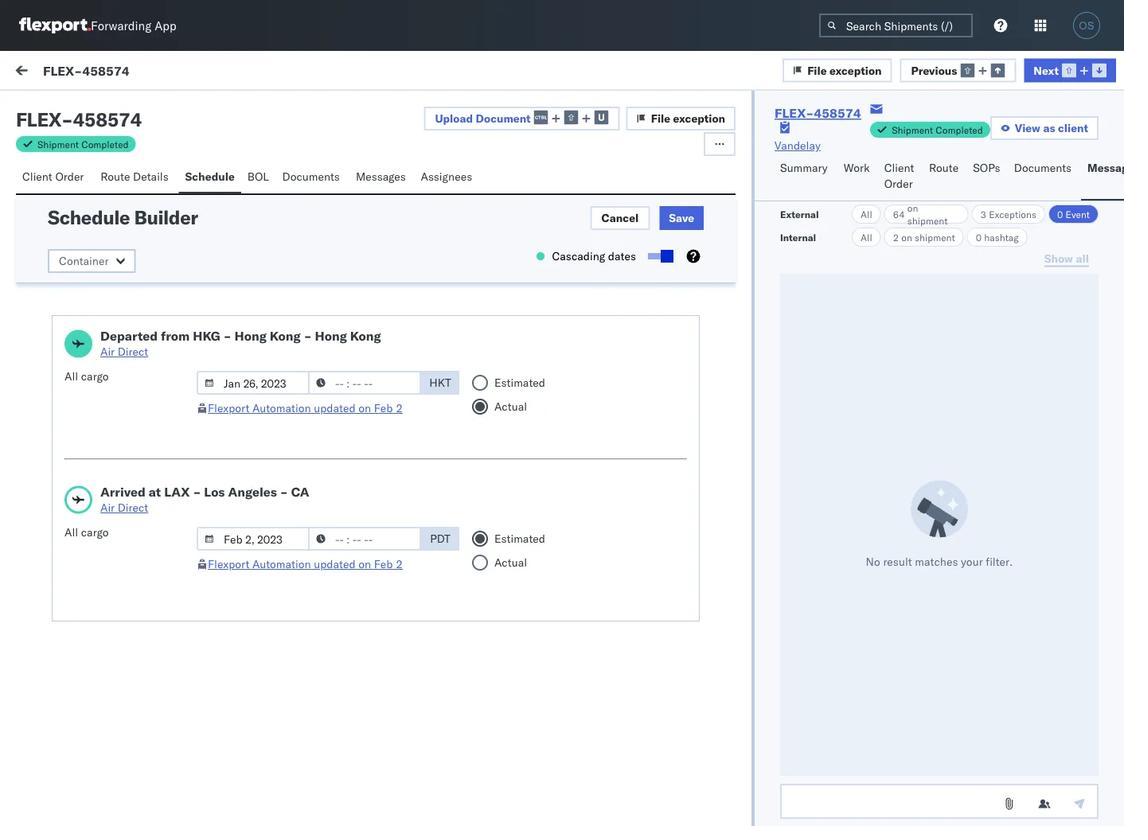 Task type: vqa. For each thing, say whether or not it's contained in the screenshot.


Task type: locate. For each thing, give the bounding box(es) containing it.
view as client
[[1015, 121, 1089, 135]]

feb for departed from hkg - hong kong - hong kong
[[374, 401, 393, 415]]

1 vertical spatial ttt
[[48, 276, 60, 290]]

save button
[[660, 206, 704, 230]]

pst right 12:33
[[512, 340, 532, 354]]

jason-test zhao down schedule builder
[[77, 249, 162, 262]]

documents button up 0 event
[[1008, 154, 1082, 201]]

1 horizontal spatial client
[[885, 161, 915, 175]]

2 dec from the top
[[381, 340, 401, 354]]

all button left 2 on shipment
[[852, 228, 881, 247]]

12:39
[[458, 187, 489, 201]]

1 vertical spatial external
[[780, 208, 819, 220]]

documents for documents button to the left
[[282, 170, 340, 184]]

work up external (0)
[[46, 61, 87, 83]]

1 vertical spatial message
[[49, 138, 88, 150]]

builder
[[134, 205, 198, 229]]

0 horizontal spatial work
[[46, 61, 87, 83]]

0 vertical spatial air
[[100, 345, 115, 359]]

None checkbox
[[648, 253, 671, 260]]

jason-test zhao up msg
[[77, 325, 162, 339]]

4 dec from the top
[[381, 568, 401, 582]]

departed
[[100, 328, 158, 344]]

am for 12:33
[[492, 340, 510, 354]]

20, down messages at the top
[[404, 187, 421, 201]]

external
[[25, 101, 67, 115], [780, 208, 819, 220]]

0 vertical spatial air direct link
[[100, 344, 381, 360]]

2 vertical spatial test
[[48, 504, 67, 518]]

0 horizontal spatial order
[[55, 170, 84, 184]]

0 vertical spatial flex-458574
[[43, 62, 130, 78]]

flex
[[16, 108, 61, 131]]

file
[[808, 63, 827, 77], [651, 111, 671, 125]]

internal (0)
[[107, 101, 169, 115]]

feb left 8,
[[374, 557, 393, 571]]

0 vertical spatial automation
[[252, 401, 311, 415]]

pst for dec 17, 2026, 6:47 pm pst
[[505, 416, 524, 430]]

0 left event
[[1058, 208, 1064, 220]]

j down 'test msg' in the top of the page
[[54, 403, 57, 413]]

2 cargo from the top
[[81, 526, 109, 540]]

1 flex- 458574 from the top
[[867, 187, 942, 201]]

12:33
[[458, 340, 489, 354]]

air direct link for hong
[[100, 344, 381, 360]]

z
[[57, 173, 62, 183], [57, 250, 62, 260]]

cargo for departed
[[81, 370, 109, 383]]

0 vertical spatial updated
[[314, 401, 356, 415]]

work button
[[838, 154, 878, 201]]

0 horizontal spatial external
[[25, 101, 67, 115]]

0 vertical spatial message
[[118, 65, 165, 79]]

1 cargo from the top
[[81, 370, 109, 383]]

completed
[[936, 124, 983, 136], [81, 138, 129, 150]]

flex- left matches
[[867, 568, 901, 582]]

3 zhao from the top
[[137, 325, 162, 339]]

MMM D, YYYY text field
[[197, 371, 310, 395]]

1 horizontal spatial shipment
[[892, 124, 934, 136]]

0 vertical spatial ttt
[[48, 199, 60, 213]]

1 actual from the top
[[495, 400, 527, 414]]

file exception
[[808, 63, 882, 77], [651, 111, 726, 125]]

2 am from the top
[[492, 340, 510, 354]]

1 air direct link from the top
[[100, 344, 381, 360]]

0 horizontal spatial (0)
[[70, 101, 91, 115]]

1 estimated from the top
[[495, 376, 545, 390]]

1 (0) from the left
[[70, 101, 91, 115]]

flexport automation updated on feb 2 for hong
[[208, 401, 403, 415]]

0 vertical spatial internal
[[107, 101, 146, 115]]

1 vertical spatial j z
[[54, 250, 62, 260]]

2 ttt from the top
[[48, 276, 60, 290]]

2 vertical spatial flex- 458574
[[867, 568, 942, 582]]

shipment up 2 on shipment
[[908, 215, 948, 227]]

sops button
[[967, 154, 1008, 201]]

0 horizontal spatial documents
[[282, 170, 340, 184]]

0 hashtag
[[976, 231, 1019, 243]]

all button for 2
[[852, 228, 881, 247]]

3 dec from the top
[[381, 416, 401, 430]]

0 for 0 hashtag
[[976, 231, 982, 243]]

flex- 458574 left your
[[867, 568, 942, 582]]

shipment down 64 on shipment
[[915, 231, 955, 243]]

0 vertical spatial flexport
[[208, 401, 250, 415]]

upload document
[[435, 111, 531, 125]]

(0) right flex
[[70, 101, 91, 115]]

1 vertical spatial flexport
[[208, 557, 250, 571]]

hashtag
[[985, 231, 1019, 243]]

-
[[61, 108, 73, 131], [624, 187, 631, 201], [624, 264, 631, 277], [223, 328, 231, 344], [304, 328, 312, 344], [193, 484, 201, 500], [280, 484, 288, 500]]

j left container
[[54, 250, 57, 260]]

-- : -- -- text field up 17, in the left of the page
[[308, 371, 421, 395]]

1 vertical spatial automation
[[252, 557, 311, 571]]

exception
[[830, 63, 882, 77], [673, 111, 726, 125]]

messag button
[[1082, 154, 1125, 201]]

2 flexport automation updated on feb 2 from the top
[[208, 557, 403, 571]]

assignees
[[421, 170, 472, 184]]

cargo
[[81, 370, 109, 383], [81, 526, 109, 540]]

flex- 458574 up 64 on the top right
[[867, 187, 942, 201]]

3 flex- 458574 from the top
[[867, 568, 942, 582]]

test down 'test msg' in the top of the page
[[48, 428, 67, 442]]

container
[[59, 254, 109, 268]]

j up @ on the bottom
[[54, 555, 57, 565]]

0 vertical spatial schedule
[[185, 170, 235, 184]]

2026, left 12:33
[[424, 340, 455, 354]]

2 all button from the top
[[852, 228, 881, 247]]

0 vertical spatial shipment
[[908, 215, 948, 227]]

64
[[893, 208, 905, 220]]

am right 12:39
[[492, 187, 510, 201]]

client down related
[[885, 161, 915, 175]]

2 (0) from the left
[[149, 101, 169, 115]]

app
[[155, 18, 177, 33]]

2026, right 8,
[[417, 568, 448, 582]]

2 z from the top
[[57, 250, 62, 260]]

2026,
[[424, 187, 455, 201], [424, 340, 455, 354], [424, 416, 455, 430], [417, 568, 448, 582]]

0 vertical spatial all button
[[852, 205, 881, 224]]

pm right 6:39
[[478, 568, 495, 582]]

no result matches your filter.
[[866, 555, 1013, 569]]

flexport automation updated on feb 2
[[208, 401, 403, 415], [208, 557, 403, 571]]

actual up dec 17, 2026, 6:47 pm pst
[[495, 400, 527, 414]]

1 horizontal spatial flex-458574
[[775, 105, 862, 121]]

1 all button from the top
[[852, 205, 881, 224]]

2 direct from the top
[[118, 501, 148, 515]]

(0)
[[70, 101, 91, 115], [149, 101, 169, 115]]

1 vertical spatial air
[[100, 501, 115, 515]]

1 jason-test zhao from the top
[[77, 172, 162, 186]]

1 vertical spatial schedule
[[48, 205, 130, 229]]

pst for dec 20, 2026, 12:33 am pst
[[512, 340, 532, 354]]

event
[[1066, 208, 1090, 220]]

0 horizontal spatial file
[[651, 111, 671, 125]]

0 vertical spatial flexport automation updated on feb 2
[[208, 401, 403, 415]]

shipment for 2 on shipment
[[915, 231, 955, 243]]

flexport automation updated on feb 2 button
[[208, 401, 403, 415], [208, 557, 403, 571]]

- left the los
[[193, 484, 201, 500]]

3
[[981, 208, 987, 220]]

route down 'related work item/shipment'
[[929, 161, 959, 175]]

0 vertical spatial am
[[492, 187, 510, 201]]

1 hong from the left
[[235, 328, 267, 344]]

0 horizontal spatial exception
[[673, 111, 726, 125]]

1 vertical spatial estimated
[[495, 532, 545, 546]]

flex- 458574 for dec 8, 2026, 6:39 pm pst
[[867, 568, 942, 582]]

1 vertical spatial work
[[904, 138, 924, 150]]

summary
[[780, 161, 828, 175]]

all cargo down msg
[[65, 370, 109, 383]]

1 feb from the top
[[374, 401, 393, 415]]

zhao down builder on the top left of the page
[[137, 249, 162, 262]]

completed up "item/shipment"
[[936, 124, 983, 136]]

1 air from the top
[[100, 345, 115, 359]]

result
[[884, 555, 912, 569]]

0 vertical spatial external
[[25, 101, 67, 115]]

automation down mmm d, yyyy text box
[[252, 557, 311, 571]]

air down departed
[[100, 345, 115, 359]]

pst
[[512, 187, 532, 201], [512, 340, 532, 354], [505, 416, 524, 430], [498, 568, 518, 582]]

0 vertical spatial pm
[[485, 416, 502, 430]]

flex- 458574
[[867, 187, 942, 201], [867, 264, 942, 277], [867, 568, 942, 582]]

cascading
[[552, 249, 605, 263]]

flex- 458574 down 2 on shipment
[[867, 264, 942, 277]]

actual right 6:39
[[495, 556, 527, 570]]

flexport down mmm d, yyyy text field at the left
[[208, 401, 250, 415]]

0 horizontal spatial hong
[[235, 328, 267, 344]]

1 vertical spatial feb
[[374, 557, 393, 571]]

2 down 64 on the top right
[[893, 231, 899, 243]]

documents down view as client button
[[1014, 161, 1072, 175]]

jason-test zhao
[[77, 172, 162, 186], [77, 249, 162, 262], [77, 325, 162, 339], [77, 477, 162, 491]]

external (0) button
[[19, 94, 100, 125]]

1 vertical spatial am
[[492, 340, 510, 354]]

1 vertical spatial flex-458574
[[775, 105, 862, 121]]

completed down flex - 458574
[[81, 138, 129, 150]]

route left details
[[101, 170, 130, 184]]

order down flex - 458574
[[55, 170, 84, 184]]

1 horizontal spatial file
[[808, 63, 827, 77]]

client order button down related
[[878, 154, 923, 201]]

1 vertical spatial file
[[651, 111, 671, 125]]

route for route
[[929, 161, 959, 175]]

item/shipment
[[927, 138, 992, 150]]

- left ca
[[280, 484, 288, 500]]

1 horizontal spatial hong
[[315, 328, 347, 344]]

shipment inside 64 on shipment
[[908, 215, 948, 227]]

1 jason- from the top
[[77, 172, 113, 186]]

all button for 64
[[852, 205, 881, 224]]

1 flexport from the top
[[208, 401, 250, 415]]

zhao left hkg
[[137, 325, 162, 339]]

client order button down flex
[[16, 162, 94, 194]]

1 j z from the top
[[54, 173, 62, 183]]

-- : -- -- text field for arrived at lax - los angeles - ca
[[308, 527, 421, 551]]

z down flex - 458574
[[57, 173, 62, 183]]

1 vertical spatial all cargo
[[65, 526, 109, 540]]

2 up dec 17, 2026, 6:47 pm pst
[[396, 401, 403, 415]]

work for related
[[904, 138, 924, 150]]

0 vertical spatial exception
[[830, 63, 882, 77]]

2 left 8,
[[396, 557, 403, 571]]

resize handle column header
[[355, 133, 374, 827], [598, 133, 617, 827], [841, 133, 860, 827], [1084, 133, 1103, 827]]

am right 12:33
[[492, 340, 510, 354]]

j z down flex
[[54, 173, 62, 183]]

2 flexport from the top
[[208, 557, 250, 571]]

pdt
[[430, 532, 451, 546]]

1 j from the top
[[54, 173, 57, 183]]

1 dec from the top
[[381, 187, 401, 201]]

1 horizontal spatial kong
[[350, 328, 381, 344]]

2 updated from the top
[[314, 557, 356, 571]]

schedule for schedule
[[185, 170, 235, 184]]

1 test from the top
[[48, 352, 67, 366]]

1 all cargo from the top
[[65, 370, 109, 383]]

updated for hong
[[314, 401, 356, 415]]

1 vertical spatial cargo
[[81, 526, 109, 540]]

client order
[[885, 161, 915, 191], [22, 170, 84, 184]]

ttt up container
[[48, 199, 60, 213]]

4 zhao from the top
[[137, 477, 162, 491]]

1 vertical spatial air direct link
[[100, 500, 309, 516]]

j up 'test msg' in the top of the page
[[54, 326, 57, 336]]

order up 64 on the top right
[[885, 177, 913, 191]]

documents right the 'bol' button
[[282, 170, 340, 184]]

my
[[16, 61, 41, 83]]

20, left 12:33
[[404, 340, 421, 354]]

arrived
[[100, 484, 146, 500]]

flexport automation updated on feb 2 down mmm d, yyyy text field at the left
[[208, 401, 403, 415]]

2 20, from the top
[[404, 340, 421, 354]]

all cargo down arrived
[[65, 526, 109, 540]]

flexport for los
[[208, 557, 250, 571]]

2 kong from the left
[[350, 328, 381, 344]]

bol
[[248, 170, 269, 184]]

cancel button
[[591, 206, 650, 230]]

2 -- : -- -- text field from the top
[[308, 527, 421, 551]]

forwarding app
[[91, 18, 177, 33]]

shipment
[[892, 124, 934, 136], [37, 138, 79, 150]]

upload document button
[[424, 107, 620, 131]]

1 horizontal spatial work
[[904, 138, 924, 150]]

ttt down container
[[48, 276, 60, 290]]

external inside button
[[25, 101, 67, 115]]

0 left hashtag on the top of page
[[976, 231, 982, 243]]

air direct link
[[100, 344, 381, 360], [100, 500, 309, 516]]

1 horizontal spatial external
[[780, 208, 819, 220]]

internal inside button
[[107, 101, 146, 115]]

test
[[48, 352, 67, 366], [48, 428, 67, 442], [48, 504, 67, 518]]

j z down schedule builder
[[54, 250, 62, 260]]

1 automation from the top
[[252, 401, 311, 415]]

documents
[[1014, 161, 1072, 175], [282, 170, 340, 184]]

3 jason-test zhao from the top
[[77, 325, 162, 339]]

1 horizontal spatial message
[[118, 65, 165, 79]]

automation down mmm d, yyyy text field at the left
[[252, 401, 311, 415]]

0 vertical spatial j z
[[54, 173, 62, 183]]

1 horizontal spatial route
[[929, 161, 959, 175]]

file exception button
[[783, 58, 892, 82], [783, 58, 892, 82], [626, 107, 736, 131], [626, 107, 736, 131]]

5 j from the top
[[54, 479, 57, 489]]

shipment down flex
[[37, 138, 79, 150]]

schedule inside button
[[185, 170, 235, 184]]

1 updated from the top
[[314, 401, 356, 415]]

jason- down schedule builder
[[77, 249, 113, 262]]

1 vertical spatial actual
[[495, 556, 527, 570]]

0 vertical spatial file
[[808, 63, 827, 77]]

0 horizontal spatial message
[[49, 138, 88, 150]]

flex-458574 link
[[775, 105, 862, 121]]

automation for kong
[[252, 401, 311, 415]]

1 -- : -- -- text field from the top
[[308, 371, 421, 395]]

2 resize handle column header from the left
[[598, 133, 617, 827]]

sops
[[973, 161, 1001, 175]]

0 horizontal spatial shipment
[[37, 138, 79, 150]]

all cargo
[[65, 370, 109, 383], [65, 526, 109, 540]]

test up schedule builder
[[113, 172, 134, 186]]

0 vertical spatial work
[[46, 61, 87, 83]]

message down flex - 458574
[[49, 138, 88, 150]]

documents button right bol
[[276, 162, 350, 194]]

2026, for 12:39
[[424, 187, 455, 201]]

save
[[669, 211, 694, 225]]

flex- 458574 for dec 20, 2026, 12:39 am pst
[[867, 187, 942, 201]]

hong
[[235, 328, 267, 344], [315, 328, 347, 344]]

0 vertical spatial -- : -- -- text field
[[308, 371, 421, 395]]

1 vertical spatial 20,
[[404, 340, 421, 354]]

external for external
[[780, 208, 819, 220]]

1 horizontal spatial file exception
[[808, 63, 882, 77]]

MMM D, YYYY text field
[[197, 527, 310, 551]]

shipment completed down flex - 458574
[[37, 138, 129, 150]]

1 vertical spatial shipment
[[915, 231, 955, 243]]

3 j from the top
[[54, 326, 57, 336]]

-- : -- -- text field up 8,
[[308, 527, 421, 551]]

all cargo for arrived
[[65, 526, 109, 540]]

1 horizontal spatial 0
[[1058, 208, 1064, 220]]

message button
[[112, 51, 192, 94]]

2 all cargo from the top
[[65, 526, 109, 540]]

ttt
[[48, 199, 60, 213], [48, 276, 60, 290]]

1 test from the top
[[113, 172, 134, 186]]

1 vertical spatial internal
[[780, 231, 817, 243]]

j left arrived
[[54, 479, 57, 489]]

pst right 6:39
[[498, 568, 518, 582]]

jason-test zhao up schedule builder
[[77, 172, 162, 186]]

client order button
[[878, 154, 923, 201], [16, 162, 94, 194]]

0 horizontal spatial route
[[101, 170, 130, 184]]

internal (0) button
[[100, 94, 179, 125]]

work right related
[[904, 138, 924, 150]]

0 vertical spatial cargo
[[81, 370, 109, 383]]

pst for dec 20, 2026, 12:39 am pst
[[512, 187, 532, 201]]

0 horizontal spatial completed
[[81, 138, 129, 150]]

z down schedule builder
[[57, 250, 62, 260]]

schedule up container
[[48, 205, 130, 229]]

jason-
[[77, 172, 113, 186], [77, 249, 113, 262], [77, 325, 113, 339], [77, 477, 113, 491]]

estimated
[[495, 376, 545, 390], [495, 532, 545, 546]]

test left from
[[113, 325, 134, 339]]

458574
[[82, 62, 130, 78], [814, 105, 862, 121], [73, 108, 142, 131], [901, 187, 942, 201], [901, 264, 942, 277], [901, 492, 942, 506], [901, 568, 942, 582]]

2
[[893, 231, 899, 243], [396, 401, 403, 415], [396, 557, 403, 571]]

1 vertical spatial flexport automation updated on feb 2 button
[[208, 557, 403, 571]]

zhao up builder on the top left of the page
[[137, 172, 162, 186]]

cargo down arrived
[[81, 526, 109, 540]]

- up mmm d, yyyy text field at the left
[[304, 328, 312, 344]]

1 flexport automation updated on feb 2 button from the top
[[208, 401, 403, 415]]

message up internal (0)
[[118, 65, 165, 79]]

jason- left at
[[77, 477, 113, 491]]

related work item/shipment
[[868, 138, 992, 150]]

0 vertical spatial shipment
[[892, 124, 934, 136]]

1 horizontal spatial shipment completed
[[892, 124, 983, 136]]

0 vertical spatial feb
[[374, 401, 393, 415]]

schedule
[[185, 170, 235, 184], [48, 205, 130, 229]]

vandelay
[[775, 139, 821, 153]]

(0) for internal (0)
[[149, 101, 169, 115]]

jason-test zhao left lax in the bottom left of the page
[[77, 477, 162, 491]]

dec for dec 8, 2026, 6:39 pm pst
[[381, 568, 401, 582]]

route button
[[923, 154, 967, 201]]

1 vertical spatial updated
[[314, 557, 356, 571]]

2 flexport automation updated on feb 2 button from the top
[[208, 557, 403, 571]]

test left at
[[113, 477, 134, 491]]

0 horizontal spatial flex-458574
[[43, 62, 130, 78]]

0 vertical spatial 0
[[1058, 208, 1064, 220]]

1 vertical spatial flex- 458574
[[867, 264, 942, 277]]

0 vertical spatial actual
[[495, 400, 527, 414]]

2 feb from the top
[[374, 557, 393, 571]]

0 vertical spatial shipment completed
[[892, 124, 983, 136]]

1 horizontal spatial internal
[[780, 231, 817, 243]]

1 horizontal spatial schedule
[[185, 170, 235, 184]]

flexport automation updated on feb 2 button down mmm d, yyyy text field at the left
[[208, 401, 403, 415]]

message
[[118, 65, 165, 79], [49, 138, 88, 150]]

shipment for 64 on shipment
[[908, 215, 948, 227]]

4 resize handle column header from the left
[[1084, 133, 1103, 827]]

order
[[55, 170, 84, 184], [885, 177, 913, 191]]

external for external (0)
[[25, 101, 67, 115]]

dec 8, 2026, 6:39 pm pst
[[381, 568, 518, 582]]

flexport automation updated on feb 2 button down mmm d, yyyy text box
[[208, 557, 403, 571]]

pst right 12:39
[[512, 187, 532, 201]]

1 ttt from the top
[[48, 199, 60, 213]]

1 flexport automation updated on feb 2 from the top
[[208, 401, 403, 415]]

0 horizontal spatial client order
[[22, 170, 84, 184]]

1 vertical spatial z
[[57, 250, 62, 260]]

am
[[492, 187, 510, 201], [492, 340, 510, 354]]

client order down related
[[885, 161, 915, 191]]

os
[[1079, 20, 1095, 31]]

j down flex
[[54, 173, 57, 183]]

1 20, from the top
[[404, 187, 421, 201]]

feb up dec 17, 2026, 6:47 pm pst
[[374, 401, 393, 415]]

1 am from the top
[[492, 187, 510, 201]]

flexport automation updated on feb 2 button for ca
[[208, 557, 403, 571]]

1 horizontal spatial exception
[[830, 63, 882, 77]]

flexport. image
[[19, 18, 91, 33]]

1 vertical spatial shipment completed
[[37, 138, 129, 150]]

4 jason-test zhao from the top
[[77, 477, 162, 491]]

1 vertical spatial shipment
[[37, 138, 79, 150]]

msg
[[70, 352, 91, 366]]

-- : -- -- text field
[[308, 371, 421, 395], [308, 527, 421, 551]]

2 air direct link from the top
[[100, 500, 309, 516]]

direct
[[118, 345, 148, 359], [118, 501, 148, 515]]

flexport down mmm d, yyyy text box
[[208, 557, 250, 571]]

0 horizontal spatial shipment completed
[[37, 138, 129, 150]]

3 test from the top
[[48, 504, 67, 518]]

2 actual from the top
[[495, 556, 527, 570]]

0 vertical spatial all cargo
[[65, 370, 109, 383]]

0 vertical spatial 20,
[[404, 187, 421, 201]]

pm for 6:47
[[485, 416, 502, 430]]

all button left 64 on the top right
[[852, 205, 881, 224]]

(0) down "message" 'button'
[[149, 101, 169, 115]]

1 kong from the left
[[270, 328, 301, 344]]

2 air from the top
[[100, 501, 115, 515]]

flexport
[[208, 401, 250, 415], [208, 557, 250, 571]]

2 estimated from the top
[[495, 532, 545, 546]]

1 horizontal spatial order
[[885, 177, 913, 191]]

3 resize handle column header from the left
[[841, 133, 860, 827]]

1 vertical spatial 2
[[396, 401, 403, 415]]

None text field
[[780, 784, 1099, 819]]

1 horizontal spatial documents
[[1014, 161, 1072, 175]]

internal down the summary button
[[780, 231, 817, 243]]

client order down flex
[[22, 170, 84, 184]]

2 automation from the top
[[252, 557, 311, 571]]

2026, for 12:33
[[424, 340, 455, 354]]

forwarding app link
[[19, 18, 177, 33]]

test down schedule builder
[[113, 249, 134, 262]]

1 direct from the top
[[118, 345, 148, 359]]

j z
[[54, 173, 62, 183], [54, 250, 62, 260]]



Task type: describe. For each thing, give the bounding box(es) containing it.
messages
[[356, 170, 406, 184]]

matches
[[915, 555, 958, 569]]

1 z from the top
[[57, 173, 62, 183]]

internal for internal
[[780, 231, 817, 243]]

3 test from the top
[[113, 325, 134, 339]]

0 horizontal spatial client
[[22, 170, 52, 184]]

(0) for external (0)
[[70, 101, 91, 115]]

1 vertical spatial completed
[[81, 138, 129, 150]]

am for 12:39
[[492, 187, 510, 201]]

actual for departed from hkg - hong kong - hong kong
[[495, 400, 527, 414]]

dates
[[608, 249, 636, 263]]

- right hkg
[[223, 328, 231, 344]]

flex - 458574
[[16, 108, 142, 131]]

summary button
[[774, 154, 838, 201]]

air inside departed from hkg - hong kong - hong kong air direct
[[100, 345, 115, 359]]

messag
[[1088, 161, 1125, 175]]

1 resize handle column header from the left
[[355, 133, 374, 827]]

document
[[476, 111, 531, 125]]

your
[[961, 555, 983, 569]]

flexport for hong
[[208, 401, 250, 415]]

estimated for arrived at lax - los angeles - ca
[[495, 532, 545, 546]]

route for route details
[[101, 170, 130, 184]]

1 zhao from the top
[[137, 172, 162, 186]]

dec 20, 2026, 12:39 am pst
[[381, 187, 532, 201]]

route details
[[101, 170, 169, 184]]

dec for dec 20, 2026, 12:39 am pst
[[381, 187, 401, 201]]

vandelay link
[[775, 138, 821, 154]]

cancel
[[602, 211, 639, 225]]

2 j z from the top
[[54, 250, 62, 260]]

on inside 64 on shipment
[[908, 202, 919, 214]]

arrived at lax - los angeles - ca air direct
[[100, 484, 309, 515]]

documents for the rightmost documents button
[[1014, 161, 1072, 175]]

flex- right my
[[43, 62, 82, 78]]

17,
[[404, 416, 421, 430]]

no
[[866, 555, 881, 569]]

forwarding
[[91, 18, 152, 33]]

los
[[204, 484, 225, 500]]

automation for angeles
[[252, 557, 311, 571]]

2 for departed from hkg - hong kong - hong kong
[[396, 401, 403, 415]]

4 test from the top
[[113, 477, 134, 491]]

2026, for 6:47
[[424, 416, 455, 430]]

ca
[[291, 484, 309, 500]]

test msg
[[48, 352, 91, 366]]

work for my
[[46, 61, 87, 83]]

flex- up 64 on the top right
[[867, 187, 901, 201]]

Search Shipments (/) text field
[[819, 14, 973, 37]]

6:39
[[451, 568, 475, 582]]

- down dates
[[624, 264, 631, 277]]

filter.
[[986, 555, 1013, 569]]

flexport automation updated on feb 2 for ca
[[208, 557, 403, 571]]

hkg
[[193, 328, 220, 344]]

related
[[868, 138, 901, 150]]

64 on shipment
[[893, 202, 948, 227]]

dec 20, 2026, 12:33 am pst
[[381, 340, 532, 354]]

0 horizontal spatial file exception
[[651, 111, 726, 125]]

route details button
[[94, 162, 179, 194]]

exceptions
[[989, 208, 1037, 220]]

os button
[[1069, 7, 1105, 44]]

2 zhao from the top
[[137, 249, 162, 262]]

all cargo for departed
[[65, 370, 109, 383]]

internal for internal (0)
[[107, 101, 146, 115]]

20, for dec 20, 2026, 12:39 am pst
[[404, 187, 421, 201]]

message inside 'button'
[[118, 65, 165, 79]]

client
[[1058, 121, 1089, 135]]

schedule for schedule builder
[[48, 205, 130, 229]]

next button
[[1024, 58, 1117, 82]]

dec for dec 17, 2026, 6:47 pm pst
[[381, 416, 401, 430]]

bol button
[[241, 162, 276, 194]]

pm for 6:39
[[478, 568, 495, 582]]

previous button
[[900, 58, 1016, 82]]

from
[[161, 328, 190, 344]]

view
[[1015, 121, 1041, 135]]

1 horizontal spatial completed
[[936, 124, 983, 136]]

assignees button
[[415, 162, 482, 194]]

-- : -- -- text field for departed from hkg - hong kong - hong kong
[[308, 371, 421, 395]]

hkt
[[429, 376, 451, 390]]

air direct link for los
[[100, 500, 309, 516]]

20, for dec 20, 2026, 12:33 am pst
[[404, 340, 421, 354]]

previous
[[911, 63, 958, 77]]

cargo for arrived
[[81, 526, 109, 540]]

estimated for departed from hkg - hong kong - hong kong
[[495, 376, 545, 390]]

details
[[133, 170, 169, 184]]

4 j from the top
[[54, 403, 57, 413]]

container button
[[48, 249, 136, 273]]

flexport automation updated on feb 2 button for hong
[[208, 401, 403, 415]]

updated for ca
[[314, 557, 356, 571]]

2 flex- 458574 from the top
[[867, 264, 942, 277]]

- down my work
[[61, 108, 73, 131]]

1 horizontal spatial client order
[[885, 161, 915, 191]]

3 jason- from the top
[[77, 325, 113, 339]]

work
[[844, 161, 870, 175]]

3 exceptions
[[981, 208, 1037, 220]]

flex- up "vandelay"
[[775, 105, 814, 121]]

- up cancel
[[624, 187, 631, 201]]

view as client button
[[991, 116, 1099, 140]]

4 jason- from the top
[[77, 477, 113, 491]]

0 for 0 event
[[1058, 208, 1064, 220]]

2 on shipment
[[893, 231, 955, 243]]

2 jason-test zhao from the top
[[77, 249, 162, 262]]

flex- down 2 on shipment
[[867, 264, 901, 277]]

@
[[48, 581, 57, 594]]

cascading dates
[[552, 249, 636, 263]]

schedule button
[[179, 162, 241, 194]]

upload
[[435, 111, 473, 125]]

direct inside departed from hkg - hong kong - hong kong air direct
[[118, 345, 148, 359]]

feb for arrived at lax - los angeles - ca
[[374, 557, 393, 571]]

direct inside arrived at lax - los angeles - ca air direct
[[118, 501, 148, 515]]

2 test from the top
[[48, 428, 67, 442]]

as
[[1044, 121, 1056, 135]]

at
[[149, 484, 161, 500]]

2026, for 6:39
[[417, 568, 448, 582]]

0 vertical spatial 2
[[893, 231, 899, 243]]

lax
[[164, 484, 190, 500]]

external (0)
[[25, 101, 91, 115]]

2 j from the top
[[54, 250, 57, 260]]

messages button
[[350, 162, 415, 194]]

0 event
[[1058, 208, 1090, 220]]

1 horizontal spatial client order button
[[878, 154, 923, 201]]

dec for dec 20, 2026, 12:33 am pst
[[381, 340, 401, 354]]

air inside arrived at lax - los angeles - ca air direct
[[100, 501, 115, 515]]

angeles
[[228, 484, 277, 500]]

6 j from the top
[[54, 555, 57, 565]]

2 test from the top
[[113, 249, 134, 262]]

pst for dec 8, 2026, 6:39 pm pst
[[498, 568, 518, 582]]

2 hong from the left
[[315, 328, 347, 344]]

0 horizontal spatial documents button
[[276, 162, 350, 194]]

0 horizontal spatial client order button
[[16, 162, 94, 194]]

2 jason- from the top
[[77, 249, 113, 262]]

schedule builder
[[48, 205, 198, 229]]

6:47
[[458, 416, 482, 430]]

8,
[[404, 568, 414, 582]]

next
[[1034, 63, 1059, 77]]

departed from hkg - hong kong - hong kong air direct
[[100, 328, 381, 359]]

actual for arrived at lax - los angeles - ca
[[495, 556, 527, 570]]

dec 17, 2026, 6:47 pm pst
[[381, 416, 524, 430]]

1 horizontal spatial documents button
[[1008, 154, 1082, 201]]

2 for arrived at lax - los angeles - ca
[[396, 557, 403, 571]]



